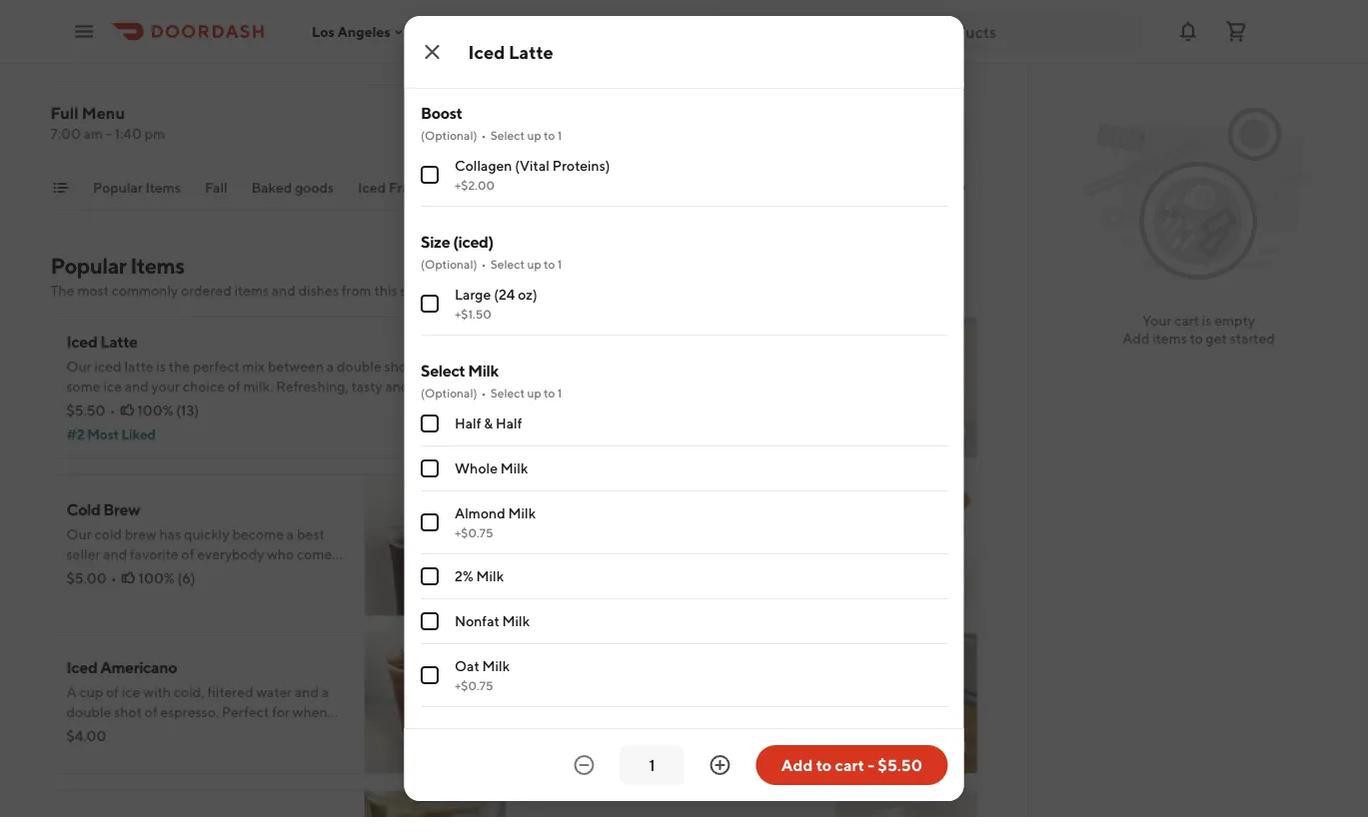 Task type: vqa. For each thing, say whether or not it's contained in the screenshot.
this
yes



Task type: locate. For each thing, give the bounding box(es) containing it.
items
[[235, 282, 269, 299], [1153, 330, 1188, 347]]

1 horizontal spatial items
[[1153, 330, 1188, 347]]

- inside "button"
[[868, 756, 875, 775]]

of left 5
[[77, 18, 88, 32]]

1 vertical spatial items
[[130, 253, 185, 279]]

1 vertical spatial $5.50
[[878, 756, 923, 775]]

Nonfat Milk checkbox
[[420, 613, 438, 631]]

1 vertical spatial (optional)
[[420, 257, 477, 271]]

0 horizontal spatial cart
[[836, 756, 865, 775]]

milk right nonfat
[[502, 613, 530, 630]]

2 up from the top
[[527, 257, 541, 271]]

cart up overnight oats apple cinnamon 'image'
[[836, 756, 865, 775]]

iced for iced latte
[[468, 41, 505, 62]]

(optional) for size
[[420, 257, 477, 271]]

perfect up choice
[[193, 358, 240, 375]]

100% (6)
[[139, 570, 195, 587]]

notification bell image
[[1177, 19, 1201, 43]]

is inside iced latte our iced latte is the perfect mix between a double shot of espresso, some ice and your choice of milk. refreshing, tasty and perfect in any weather. 16 oz.
[[156, 358, 166, 375]]

1 horizontal spatial of
[[228, 378, 241, 395]]

1
[[557, 128, 562, 142], [557, 257, 562, 271], [557, 386, 562, 400]]

1 vertical spatial of
[[415, 358, 428, 375]]

size (iced) group
[[420, 231, 948, 336]]

1 horizontal spatial -
[[868, 756, 875, 775]]

0 vertical spatial latte
[[509, 41, 554, 62]]

up for (iced)
[[527, 257, 541, 271]]

iced for iced latte our iced latte is the perfect mix between a double shot of espresso, some ice and your choice of milk. refreshing, tasty and perfect in any weather. 16 oz.
[[66, 332, 97, 351]]

milk
[[468, 361, 498, 380], [500, 460, 528, 477], [508, 505, 536, 522], [476, 568, 504, 585], [502, 613, 530, 630], [482, 658, 510, 675]]

- right am at the left top of the page
[[106, 125, 112, 142]]

2% milk
[[454, 568, 504, 585]]

• up collagen
[[481, 128, 486, 142]]

92%
[[607, 728, 634, 745]]

3 up from the top
[[527, 386, 541, 400]]

this
[[374, 282, 398, 299]]

up up the (vital
[[527, 128, 541, 142]]

2 vertical spatial (optional)
[[420, 386, 477, 400]]

fall button
[[204, 178, 227, 210]]

• down ice
[[110, 402, 115, 419]]

select
[[490, 128, 525, 142], [490, 257, 525, 271], [420, 361, 465, 380], [490, 386, 525, 400]]

+$0.75
[[454, 526, 493, 540], [454, 679, 493, 693]]

• down "(iced)"
[[481, 257, 486, 271]]

items up 'commonly'
[[130, 253, 185, 279]]

up inside size (iced) (optional) • select up to 1
[[527, 257, 541, 271]]

in
[[462, 378, 474, 395]]

$5.50 inside "button"
[[878, 756, 923, 775]]

most
[[87, 426, 119, 443]]

+$0.75 inside oat milk +$0.75
[[454, 679, 493, 693]]

of right shot
[[415, 358, 428, 375]]

iced inside iced latte our iced latte is the perfect mix between a double shot of espresso, some ice and your choice of milk. refreshing, tasty and perfect in any weather. 16 oz.
[[66, 332, 97, 351]]

+$0.75 down oat
[[454, 679, 493, 693]]

to for cart
[[1191, 330, 1204, 347]]

0 vertical spatial perfect
[[193, 358, 240, 375]]

0 vertical spatial popular
[[92, 179, 142, 196]]

0 vertical spatial +$0.75
[[454, 526, 493, 540]]

items for popular items the most commonly ordered items and dishes from this store
[[130, 253, 185, 279]]

half left &
[[454, 415, 481, 432]]

2 vertical spatial up
[[527, 386, 541, 400]]

3 1 from the top
[[557, 386, 562, 400]]

popular items the most commonly ordered items and dishes from this store
[[50, 253, 432, 299]]

pm
[[145, 125, 165, 142]]

select inside boost (optional) • select up to 1
[[490, 128, 525, 142]]

of
[[77, 18, 88, 32], [415, 358, 428, 375], [228, 378, 241, 395]]

ice
[[103, 378, 122, 395]]

your
[[152, 378, 180, 395]]

• right $6.25
[[579, 728, 585, 745]]

(6)
[[177, 570, 195, 587]]

3 (optional) from the top
[[420, 386, 477, 400]]

milk inside almond milk +$0.75
[[508, 505, 536, 522]]

latte inside iced latte our iced latte is the perfect mix between a double shot of espresso, some ice and your choice of milk. refreshing, tasty and perfect in any weather. 16 oz.
[[100, 332, 138, 351]]

popular for popular items the most commonly ordered items and dishes from this store
[[50, 253, 126, 279]]

1 horizontal spatial is
[[1203, 312, 1212, 329]]

tasty
[[352, 378, 383, 395]]

is left the
[[156, 358, 166, 375]]

popular inside popular items the most commonly ordered items and dishes from this store
[[50, 253, 126, 279]]

up up oz)
[[527, 257, 541, 271]]

$6.25 •
[[538, 728, 585, 745]]

$5.00
[[66, 570, 107, 587]]

2 1 from the top
[[557, 257, 562, 271]]

$5.50 •
[[66, 402, 115, 419]]

- up overnight oats apple cinnamon 'image'
[[868, 756, 875, 775]]

0 horizontal spatial latte
[[100, 332, 138, 351]]

2%
[[454, 568, 473, 585]]

1 vertical spatial +$0.75
[[454, 679, 493, 693]]

0 horizontal spatial items
[[235, 282, 269, 299]]

1 +$0.75 from the top
[[454, 526, 493, 540]]

almond blueberry overnight oats image
[[836, 317, 978, 459]]

of 5 stars
[[77, 18, 125, 32]]

items left "fall"
[[145, 179, 180, 196]]

and inside popular items the most commonly ordered items and dishes from this store
[[272, 282, 296, 299]]

milk up the half & half
[[468, 361, 498, 380]]

hot latte image
[[836, 475, 978, 617]]

and down shot
[[386, 378, 410, 395]]

boost group
[[420, 102, 948, 207]]

half & half
[[454, 415, 522, 432]]

0 vertical spatial items
[[235, 282, 269, 299]]

iced for iced americano
[[66, 658, 97, 677]]

collagen (vital proteins) +$2.00
[[454, 157, 610, 192]]

mix
[[243, 358, 265, 375]]

milk inside oat milk +$0.75
[[482, 658, 510, 675]]

latte inside dialog
[[509, 41, 554, 62]]

latte up iced
[[100, 332, 138, 351]]

and
[[1069, 179, 1093, 196], [272, 282, 296, 299], [125, 378, 149, 395], [386, 378, 410, 395]]

• inside size (iced) (optional) • select up to 1
[[481, 257, 486, 271]]

milk right almond
[[508, 505, 536, 522]]

None checkbox
[[420, 166, 438, 184], [420, 514, 438, 532], [420, 166, 438, 184], [420, 514, 438, 532]]

(optional) inside select milk (optional) • select up to 1
[[420, 386, 477, 400]]

iced left the americano
[[66, 658, 97, 677]]

1 1 from the top
[[557, 128, 562, 142]]

92% (14)
[[607, 728, 661, 745]]

cold
[[66, 500, 101, 519]]

1 vertical spatial items
[[1153, 330, 1188, 347]]

1 vertical spatial -
[[868, 756, 875, 775]]

milk for whole
[[500, 460, 528, 477]]

(optional) inside size (iced) (optional) • select up to 1
[[420, 257, 477, 271]]

perfect down 'espresso,'
[[412, 378, 459, 395]]

oz.
[[166, 398, 184, 415]]

latte
[[509, 41, 554, 62], [100, 332, 138, 351]]

milk inside select milk (optional) • select up to 1
[[468, 361, 498, 380]]

iced left frank
[[358, 179, 386, 196]]

up
[[527, 128, 541, 142], [527, 257, 541, 271], [527, 386, 541, 400]]

$5.50 up overnight oats apple cinnamon 'image'
[[878, 756, 923, 775]]

items right ordered
[[235, 282, 269, 299]]

Current quantity is 1 number field
[[632, 755, 672, 777]]

1 vertical spatial up
[[527, 257, 541, 271]]

milk right whole
[[500, 460, 528, 477]]

milk right oat
[[482, 658, 510, 675]]

1 vertical spatial is
[[156, 358, 166, 375]]

0 horizontal spatial is
[[156, 358, 166, 375]]

- inside full menu 7:00 am - 1:40 pm
[[106, 125, 112, 142]]

1 horizontal spatial latte
[[509, 41, 554, 62]]

latte up boost (optional) • select up to 1
[[509, 41, 554, 62]]

up right in
[[527, 386, 541, 400]]

to inside boost (optional) • select up to 1
[[544, 128, 555, 142]]

frank
[[388, 179, 425, 196]]

1 vertical spatial cart
[[836, 756, 865, 775]]

popular up most
[[50, 253, 126, 279]]

popular
[[92, 179, 142, 196], [50, 253, 126, 279]]

+$0.75 inside almond milk +$0.75
[[454, 526, 493, 540]]

full
[[50, 103, 79, 122]]

iced hot matcha, chai and teas
[[924, 179, 1124, 196]]

and left dishes
[[272, 282, 296, 299]]

size
[[420, 232, 450, 251]]

americano
[[100, 658, 177, 677]]

from
[[342, 282, 372, 299]]

and down latte
[[125, 378, 149, 395]]

los angeles button
[[312, 23, 407, 40]]

to inside select milk (optional) • select up to 1
[[544, 386, 555, 400]]

is up get
[[1203, 312, 1212, 329]]

chai
[[1036, 179, 1066, 196]]

the
[[169, 358, 190, 375]]

0 vertical spatial up
[[527, 128, 541, 142]]

0 horizontal spatial -
[[106, 125, 112, 142]]

popular items button
[[92, 178, 180, 210]]

100%
[[137, 402, 173, 419], [139, 570, 175, 587]]

select right shot
[[420, 361, 465, 380]]

a
[[327, 358, 334, 375]]

1 inside size (iced) (optional) • select up to 1
[[557, 257, 562, 271]]

shot
[[385, 358, 412, 375]]

liked
[[121, 426, 156, 443]]

2 horizontal spatial of
[[415, 358, 428, 375]]

+$0.75 for oat
[[454, 679, 493, 693]]

0 vertical spatial cart
[[1175, 312, 1200, 329]]

am
[[84, 125, 103, 142]]

select up collagen
[[490, 128, 525, 142]]

2 +$0.75 from the top
[[454, 679, 493, 693]]

(vital
[[515, 157, 549, 174]]

0 vertical spatial 100%
[[137, 402, 173, 419]]

2 vertical spatial 1
[[557, 386, 562, 400]]

almond milk +$0.75
[[454, 505, 536, 540]]

add
[[1123, 330, 1151, 347], [455, 422, 482, 439], [455, 580, 482, 597], [927, 580, 954, 597], [927, 738, 954, 755], [782, 756, 813, 775]]

refreshing,
[[276, 378, 349, 395]]

1 vertical spatial 100%
[[139, 570, 175, 587]]

(optional) down 'espresso,'
[[420, 386, 477, 400]]

select inside size (iced) (optional) • select up to 1
[[490, 257, 525, 271]]

(13)
[[176, 402, 199, 419]]

1 vertical spatial latte
[[100, 332, 138, 351]]

iced inside dialog
[[468, 41, 505, 62]]

items inside popular items the most commonly ordered items and dishes from this store
[[130, 253, 185, 279]]

and left "teas"
[[1069, 179, 1093, 196]]

popular for popular items
[[92, 179, 142, 196]]

items for popular items
[[145, 179, 180, 196]]

0 vertical spatial $5.50
[[66, 402, 106, 419]]

popular down 1:40
[[92, 179, 142, 196]]

to inside size (iced) (optional) • select up to 1
[[544, 257, 555, 271]]

of left 'milk.'
[[228, 378, 241, 395]]

$5.50 down some
[[66, 402, 106, 419]]

100% left '(6)'
[[139, 570, 175, 587]]

iced right close iced latte image
[[468, 41, 505, 62]]

1:40
[[115, 125, 142, 142]]

•
[[481, 128, 486, 142], [481, 257, 486, 271], [481, 386, 486, 400], [110, 402, 115, 419], [111, 570, 117, 587], [579, 728, 585, 745]]

iced
[[94, 358, 122, 375]]

1 horizontal spatial cart
[[1175, 312, 1200, 329]]

large
[[454, 286, 491, 303]]

and inside button
[[1069, 179, 1093, 196]]

weather.
[[92, 398, 146, 415]]

0 vertical spatial -
[[106, 125, 112, 142]]

0 vertical spatial is
[[1203, 312, 1212, 329]]

items
[[145, 179, 180, 196], [130, 253, 185, 279]]

Half & Half checkbox
[[420, 415, 438, 433]]

16
[[149, 398, 163, 415]]

items inside 'button'
[[145, 179, 180, 196]]

1 (optional) from the top
[[420, 128, 477, 142]]

1 vertical spatial 1
[[557, 257, 562, 271]]

to inside "your cart is empty add items to get started"
[[1191, 330, 1204, 347]]

add button
[[443, 415, 494, 447], [443, 573, 494, 605], [915, 573, 966, 605], [915, 731, 966, 763]]

close iced latte image
[[420, 40, 444, 64]]

baked
[[251, 179, 292, 196]]

iced latte
[[468, 41, 554, 62]]

0 vertical spatial 1
[[557, 128, 562, 142]]

iced up our
[[66, 332, 97, 351]]

2 (optional) from the top
[[420, 257, 477, 271]]

+$0.75 down almond
[[454, 526, 493, 540]]

100% for iced latte
[[137, 402, 173, 419]]

select up (24
[[490, 257, 525, 271]]

items down your
[[1153, 330, 1188, 347]]

• right in
[[481, 386, 486, 400]]

0 horizontal spatial perfect
[[193, 358, 240, 375]]

100% down your
[[137, 402, 173, 419]]

1 horizontal spatial perfect
[[412, 378, 459, 395]]

to inside "button"
[[817, 756, 832, 775]]

100% for cold brew
[[139, 570, 175, 587]]

between
[[268, 358, 324, 375]]

milk right 2%
[[476, 568, 504, 585]]

iced frank specials button
[[358, 178, 480, 210]]

half right &
[[495, 415, 522, 432]]

+$2.00
[[454, 178, 494, 192]]

cart inside add to cart - $5.50 "button"
[[836, 756, 865, 775]]

add button for cold brew image
[[443, 573, 494, 605]]

Item Search search field
[[690, 117, 962, 139]]

cart right your
[[1175, 312, 1200, 329]]

1 vertical spatial popular
[[50, 253, 126, 279]]

0 horizontal spatial $5.50
[[66, 402, 106, 419]]

• right $5.00
[[111, 570, 117, 587]]

1 up from the top
[[527, 128, 541, 142]]

None checkbox
[[420, 295, 438, 313], [420, 667, 438, 685], [420, 295, 438, 313], [420, 667, 438, 685]]

$4.00
[[66, 728, 106, 745]]

0 vertical spatial (optional)
[[420, 128, 477, 142]]

(optional) down boost on the left of the page
[[420, 128, 477, 142]]

(optional) down size
[[420, 257, 477, 271]]

popular inside 'button'
[[92, 179, 142, 196]]

1 horizontal spatial half
[[495, 415, 522, 432]]

0 vertical spatial items
[[145, 179, 180, 196]]

1 horizontal spatial $5.50
[[878, 756, 923, 775]]

any
[[66, 398, 89, 415]]

up inside boost (optional) • select up to 1
[[527, 128, 541, 142]]

1 inside select milk (optional) • select up to 1
[[557, 386, 562, 400]]

0 vertical spatial of
[[77, 18, 88, 32]]

0 horizontal spatial half
[[454, 415, 481, 432]]

+$0.75 for almond
[[454, 526, 493, 540]]

iced left scroll menu navigation right icon
[[924, 179, 952, 196]]

up inside select milk (optional) • select up to 1
[[527, 386, 541, 400]]



Task type: describe. For each thing, give the bounding box(es) containing it.
baked goods button
[[251, 178, 334, 210]]

iced latte our iced latte is the perfect mix between a double shot of espresso, some ice and your choice of milk. refreshing, tasty and perfect in any weather. 16 oz.
[[66, 332, 490, 415]]

cold brew
[[66, 500, 140, 519]]

1 vertical spatial perfect
[[412, 378, 459, 395]]

store
[[400, 282, 432, 299]]

empty
[[1215, 312, 1256, 329]]

order
[[522, 50, 567, 69]]

los angeles
[[312, 23, 391, 40]]

latte for iced latte our iced latte is the perfect mix between a double shot of espresso, some ice and your choice of milk. refreshing, tasty and perfect in any weather. 16 oz.
[[100, 332, 138, 351]]

almond
[[454, 505, 505, 522]]

milk.
[[244, 378, 273, 395]]

overnight oats apple cinnamon image
[[836, 791, 978, 818]]

2% Milk checkbox
[[420, 568, 438, 586]]

milk for 2%
[[476, 568, 504, 585]]

2 half from the left
[[495, 415, 522, 432]]

(24
[[494, 286, 515, 303]]

iced hot matcha, chai and teas button
[[924, 178, 1124, 210]]

select milk (optional) • select up to 1
[[420, 361, 562, 400]]

1 inside boost (optional) • select up to 1
[[557, 128, 562, 142]]

add to cart - $5.50 button
[[756, 746, 948, 786]]

whole milk
[[454, 460, 528, 477]]

baked goods
[[251, 179, 334, 196]]

select milk group
[[420, 360, 948, 708]]

hot
[[955, 179, 979, 196]]

size (iced) (optional) • select up to 1
[[420, 232, 562, 271]]

items inside popular items the most commonly ordered items and dishes from this store
[[235, 282, 269, 299]]

teas
[[1096, 179, 1124, 196]]

100% (13)
[[137, 402, 199, 419]]

(iced)
[[453, 232, 493, 251]]

large (24 oz) +$1.50
[[454, 286, 537, 321]]

milk for almond
[[508, 505, 536, 522]]

get
[[1207, 330, 1228, 347]]

milk for select
[[468, 361, 498, 380]]

open menu image
[[72, 19, 96, 43]]

angeles
[[338, 23, 391, 40]]

iced americano
[[66, 658, 177, 677]]

#2 most liked
[[66, 426, 156, 443]]

0 horizontal spatial of
[[77, 18, 88, 32]]

iced dark chocolate mocha image
[[364, 791, 506, 818]]

espresso,
[[431, 358, 490, 375]]

add button for hot latte image
[[915, 573, 966, 605]]

matcha,
[[982, 179, 1034, 196]]

to for (iced)
[[544, 257, 555, 271]]

fall
[[204, 179, 227, 196]]

is inside "your cart is empty add items to get started"
[[1203, 312, 1212, 329]]

commonly
[[112, 282, 178, 299]]

add button for iced vanilla latte image
[[915, 731, 966, 763]]

oat
[[454, 658, 479, 675]]

ordered
[[181, 282, 232, 299]]

nonfat milk
[[454, 613, 530, 630]]

1 for (iced)
[[557, 257, 562, 271]]

popular items
[[92, 179, 180, 196]]

(14)
[[637, 728, 661, 745]]

Whole Milk checkbox
[[420, 460, 438, 478]]

most
[[77, 282, 109, 299]]

• inside select milk (optional) • select up to 1
[[481, 386, 486, 400]]

(optional) inside boost (optional) • select up to 1
[[420, 128, 477, 142]]

add inside "your cart is empty add items to get started"
[[1123, 330, 1151, 347]]

iced frank specials
[[358, 179, 480, 196]]

1 for milk
[[557, 386, 562, 400]]

whole
[[454, 460, 497, 477]]

stars
[[100, 18, 125, 32]]

iced americano image
[[364, 633, 506, 775]]

nonfat
[[454, 613, 499, 630]]

increase quantity by 1 image
[[708, 754, 732, 778]]

iced latte dialog
[[404, 0, 964, 818]]

items inside "your cart is empty add items to get started"
[[1153, 330, 1188, 347]]

1 half from the left
[[454, 415, 481, 432]]

scroll menu navigation right image
[[954, 180, 970, 196]]

(optional) for select
[[420, 386, 477, 400]]

dishes
[[299, 282, 339, 299]]

up for milk
[[527, 386, 541, 400]]

latte for iced latte
[[509, 41, 554, 62]]

iced for iced hot matcha, chai and teas
[[924, 179, 952, 196]]

+$1.50
[[454, 307, 491, 321]]

menu
[[82, 103, 125, 122]]

boost (optional) • select up to 1
[[420, 103, 562, 142]]

proteins)
[[552, 157, 610, 174]]

add inside "button"
[[782, 756, 813, 775]]

milk for oat
[[482, 658, 510, 675]]

7:00
[[50, 125, 81, 142]]

oat milk +$0.75
[[454, 658, 510, 693]]

0 items, open order cart image
[[1225, 19, 1249, 43]]

$5.00 •
[[66, 570, 117, 587]]

specials
[[428, 179, 480, 196]]

collagen
[[454, 157, 512, 174]]

boost
[[420, 103, 462, 122]]

$6.25
[[538, 728, 575, 745]]

choice
[[183, 378, 225, 395]]

iced for iced frank specials
[[358, 179, 386, 196]]

milk for nonfat
[[502, 613, 530, 630]]

iced vanilla latte image
[[836, 633, 978, 775]]

decrease quantity by 1 image
[[572, 754, 596, 778]]

los
[[312, 23, 335, 40]]

select up the half & half
[[490, 386, 525, 400]]

oz)
[[518, 286, 537, 303]]

started
[[1231, 330, 1276, 347]]

latte
[[124, 358, 154, 375]]

to for milk
[[544, 386, 555, 400]]

• inside boost (optional) • select up to 1
[[481, 128, 486, 142]]

our
[[66, 358, 92, 375]]

goods
[[295, 179, 334, 196]]

brew
[[103, 500, 140, 519]]

cart inside "your cart is empty add items to get started"
[[1175, 312, 1200, 329]]

the
[[50, 282, 75, 299]]

some
[[66, 378, 101, 395]]

cold brew image
[[364, 475, 506, 617]]

2 vertical spatial of
[[228, 378, 241, 395]]

full menu 7:00 am - 1:40 pm
[[50, 103, 165, 142]]



